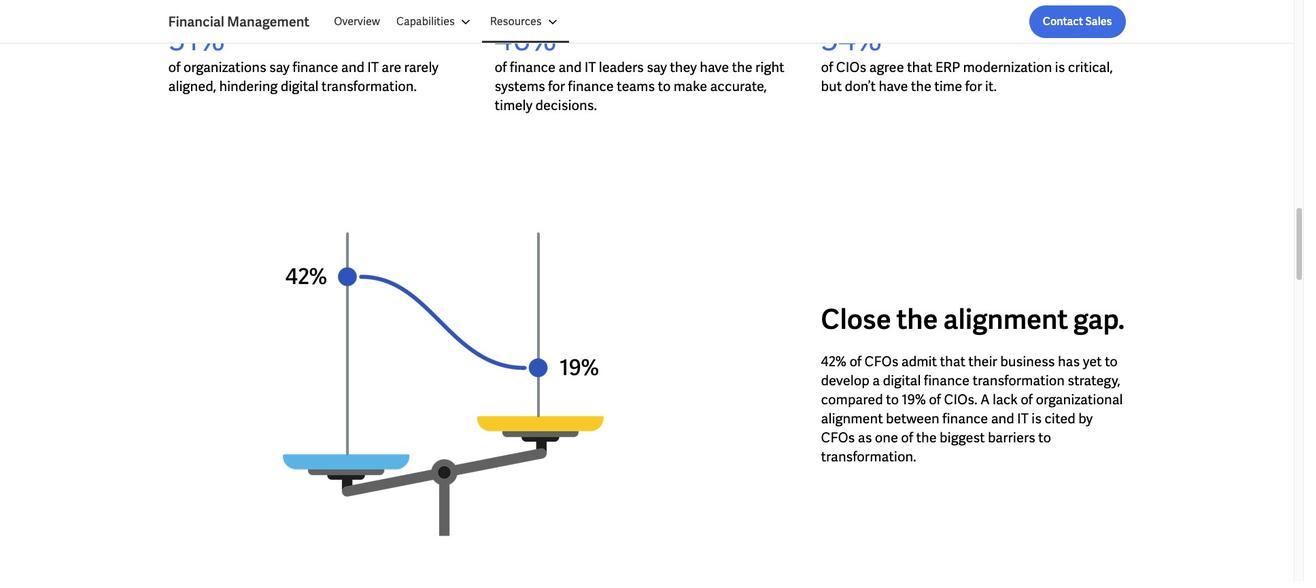Task type: describe. For each thing, give the bounding box(es) containing it.
one
[[875, 429, 898, 447]]

contact
[[1043, 14, 1084, 29]]

the up admit
[[897, 302, 938, 337]]

close
[[821, 302, 891, 337]]

say inside 31% of organizations say finance and it are rarely aligned, hindering digital transformation.
[[269, 58, 290, 76]]

finance up decisions.
[[568, 77, 614, 95]]

finance up cios.
[[924, 372, 970, 389]]

erp
[[936, 58, 961, 76]]

the inside 54% of cios agree that erp modernization is critical, but don't have the time for it.
[[911, 77, 932, 95]]

scale showing alignment gap between cfos and cios image
[[168, 191, 718, 557]]

of up develop
[[850, 353, 862, 370]]

54%
[[821, 17, 883, 60]]

of down "between"
[[901, 429, 914, 447]]

transformation
[[973, 372, 1065, 389]]

management
[[227, 13, 310, 31]]

as
[[858, 429, 872, 447]]

of right "19%"
[[929, 391, 941, 409]]

their
[[969, 353, 998, 370]]

of inside 31% of organizations say finance and it are rarely aligned, hindering digital transformation.
[[168, 58, 181, 76]]

accurate,
[[710, 77, 767, 95]]

finance up systems
[[510, 58, 556, 76]]

54% of cios agree that erp modernization is critical, but don't have the time for it.
[[821, 17, 1113, 95]]

cfo and cio reviewing work on a screen image
[[576, 0, 1126, 19]]

that for 54%
[[907, 58, 933, 76]]

critical,
[[1068, 58, 1113, 76]]

overview link
[[326, 5, 388, 38]]

lack
[[993, 391, 1018, 409]]

biggest
[[940, 429, 985, 447]]

0 vertical spatial cfos
[[865, 353, 899, 370]]

yet
[[1083, 353, 1102, 370]]

that for 42%
[[940, 353, 966, 370]]

transformation. inside 31% of organizations say finance and it are rarely aligned, hindering digital transformation.
[[322, 77, 417, 95]]

0 vertical spatial alignment
[[944, 302, 1068, 337]]

aligned,
[[168, 77, 216, 95]]

teams
[[617, 77, 655, 95]]

rarely
[[404, 58, 439, 76]]

the inside 42% of cfos admit that their business has yet to develop a digital finance transformation strategy, compared to 19% of cios. a lack of organizational alignment between finance and it is cited by cfos as one of the biggest barriers to transformation.
[[916, 429, 937, 447]]

a
[[873, 372, 880, 389]]

and inside 31% of organizations say finance and it are rarely aligned, hindering digital transformation.
[[341, 58, 365, 76]]

and inside 46% of finance and it leaders say they have the right systems for finance teams to make accurate, timely decisions.
[[559, 58, 582, 76]]

list containing overview
[[326, 5, 1126, 38]]

it.
[[985, 77, 997, 95]]

and inside 42% of cfos admit that their business has yet to develop a digital finance transformation strategy, compared to 19% of cios. a lack of organizational alignment between finance and it is cited by cfos as one of the biggest barriers to transformation.
[[991, 410, 1015, 428]]

capabilities button
[[388, 5, 482, 38]]

business
[[1001, 353, 1055, 370]]

is inside 42% of cfos admit that their business has yet to develop a digital finance transformation strategy, compared to 19% of cios. a lack of organizational alignment between finance and it is cited by cfos as one of the biggest barriers to transformation.
[[1032, 410, 1042, 428]]

cios
[[836, 58, 867, 76]]

financial management
[[168, 13, 310, 31]]

leaders
[[599, 58, 644, 76]]

cios.
[[944, 391, 978, 409]]

alignment inside 42% of cfos admit that their business has yet to develop a digital finance transformation strategy, compared to 19% of cios. a lack of organizational alignment between finance and it is cited by cfos as one of the biggest barriers to transformation.
[[821, 410, 883, 428]]

of inside 46% of finance and it leaders say they have the right systems for finance teams to make accurate, timely decisions.
[[495, 58, 507, 76]]

to left "19%"
[[886, 391, 899, 409]]

make
[[674, 77, 708, 95]]

it inside 42% of cfos admit that their business has yet to develop a digital finance transformation strategy, compared to 19% of cios. a lack of organizational alignment between finance and it is cited by cfos as one of the biggest barriers to transformation.
[[1018, 410, 1029, 428]]

financial
[[168, 13, 224, 31]]

overview
[[334, 14, 380, 29]]

to right the yet
[[1105, 353, 1118, 370]]

modernization
[[963, 58, 1052, 76]]

financial management link
[[168, 12, 326, 31]]



Task type: vqa. For each thing, say whether or not it's contained in the screenshot.
Adaptive to the middle
no



Task type: locate. For each thing, give the bounding box(es) containing it.
decisions.
[[536, 96, 597, 114]]

0 vertical spatial that
[[907, 58, 933, 76]]

of up but
[[821, 58, 833, 76]]

1 horizontal spatial cfos
[[865, 353, 899, 370]]

0 horizontal spatial alignment
[[821, 410, 883, 428]]

don't
[[845, 77, 876, 95]]

it inside 31% of organizations say finance and it are rarely aligned, hindering digital transformation.
[[367, 58, 379, 76]]

transformation. down the are at left
[[322, 77, 417, 95]]

1 horizontal spatial alignment
[[944, 302, 1068, 337]]

31%
[[168, 17, 225, 60]]

the inside 46% of finance and it leaders say they have the right systems for finance teams to make accurate, timely decisions.
[[732, 58, 753, 76]]

compared
[[821, 391, 883, 409]]

resources button
[[482, 5, 569, 38]]

2 horizontal spatial and
[[991, 410, 1015, 428]]

2 say from the left
[[647, 58, 667, 76]]

say inside 46% of finance and it leaders say they have the right systems for finance teams to make accurate, timely decisions.
[[647, 58, 667, 76]]

time
[[935, 77, 963, 95]]

0 horizontal spatial that
[[907, 58, 933, 76]]

0 vertical spatial transformation.
[[322, 77, 417, 95]]

strategy,
[[1068, 372, 1121, 389]]

that
[[907, 58, 933, 76], [940, 353, 966, 370]]

a
[[981, 391, 990, 409]]

digital right hindering
[[281, 77, 319, 95]]

1 vertical spatial cfos
[[821, 429, 855, 447]]

of up systems
[[495, 58, 507, 76]]

the up 'accurate,'
[[732, 58, 753, 76]]

of down transformation
[[1021, 391, 1033, 409]]

finance down the overview link
[[293, 58, 338, 76]]

0 horizontal spatial transformation.
[[322, 77, 417, 95]]

digital up "19%"
[[883, 372, 921, 389]]

46%
[[495, 17, 557, 60]]

19%
[[902, 391, 926, 409]]

0 vertical spatial digital
[[281, 77, 319, 95]]

finance
[[293, 58, 338, 76], [510, 58, 556, 76], [568, 77, 614, 95], [924, 372, 970, 389], [943, 410, 989, 428]]

0 horizontal spatial it
[[367, 58, 379, 76]]

say up hindering
[[269, 58, 290, 76]]

for left it.
[[965, 77, 982, 95]]

to down the cited
[[1039, 429, 1052, 447]]

1 horizontal spatial is
[[1055, 58, 1065, 76]]

cited
[[1045, 410, 1076, 428]]

alignment down compared
[[821, 410, 883, 428]]

for up decisions.
[[548, 77, 565, 95]]

are
[[382, 58, 401, 76]]

1 horizontal spatial transformation.
[[821, 448, 917, 466]]

1 for from the left
[[548, 77, 565, 95]]

1 say from the left
[[269, 58, 290, 76]]

right
[[756, 58, 785, 76]]

2 for from the left
[[965, 77, 982, 95]]

to left make
[[658, 77, 671, 95]]

digital inside 31% of organizations say finance and it are rarely aligned, hindering digital transformation.
[[281, 77, 319, 95]]

is
[[1055, 58, 1065, 76], [1032, 410, 1042, 428]]

hindering
[[219, 77, 278, 95]]

that left the "erp"
[[907, 58, 933, 76]]

that inside 54% of cios agree that erp modernization is critical, but don't have the time for it.
[[907, 58, 933, 76]]

1 vertical spatial digital
[[883, 372, 921, 389]]

have
[[700, 58, 729, 76], [879, 77, 908, 95]]

1 horizontal spatial digital
[[883, 372, 921, 389]]

1 horizontal spatial that
[[940, 353, 966, 370]]

organizational
[[1036, 391, 1123, 409]]

46% of finance and it leaders say they have the right systems for finance teams to make accurate, timely decisions.
[[495, 17, 785, 114]]

42% of cfos admit that their business has yet to develop a digital finance transformation strategy, compared to 19% of cios. a lack of organizational alignment between finance and it is cited by cfos as one of the biggest barriers to transformation.
[[821, 353, 1123, 466]]

1 vertical spatial alignment
[[821, 410, 883, 428]]

organizations
[[183, 58, 266, 76]]

digital inside 42% of cfos admit that their business has yet to develop a digital finance transformation strategy, compared to 19% of cios. a lack of organizational alignment between finance and it is cited by cfos as one of the biggest barriers to transformation.
[[883, 372, 921, 389]]

0 vertical spatial is
[[1055, 58, 1065, 76]]

say left they
[[647, 58, 667, 76]]

cfos left as
[[821, 429, 855, 447]]

have inside 54% of cios agree that erp modernization is critical, but don't have the time for it.
[[879, 77, 908, 95]]

the down "between"
[[916, 429, 937, 447]]

and down lack
[[991, 410, 1015, 428]]

the
[[732, 58, 753, 76], [911, 77, 932, 95], [897, 302, 938, 337], [916, 429, 937, 447]]

between
[[886, 410, 940, 428]]

1 horizontal spatial it
[[585, 58, 596, 76]]

digital
[[281, 77, 319, 95], [883, 372, 921, 389]]

but
[[821, 77, 842, 95]]

and up decisions.
[[559, 58, 582, 76]]

0 horizontal spatial digital
[[281, 77, 319, 95]]

barriers
[[988, 429, 1036, 447]]

of
[[168, 58, 181, 76], [495, 58, 507, 76], [821, 58, 833, 76], [850, 353, 862, 370], [929, 391, 941, 409], [1021, 391, 1033, 409], [901, 429, 914, 447]]

transformation. inside 42% of cfos admit that their business has yet to develop a digital finance transformation strategy, compared to 19% of cios. a lack of organizational alignment between finance and it is cited by cfos as one of the biggest barriers to transformation.
[[821, 448, 917, 466]]

2 horizontal spatial it
[[1018, 410, 1029, 428]]

alignment
[[944, 302, 1068, 337], [821, 410, 883, 428]]

say
[[269, 58, 290, 76], [647, 58, 667, 76]]

0 horizontal spatial for
[[548, 77, 565, 95]]

0 horizontal spatial and
[[341, 58, 365, 76]]

have inside 46% of finance and it leaders say they have the right systems for finance teams to make accurate, timely decisions.
[[700, 58, 729, 76]]

the left time on the top
[[911, 77, 932, 95]]

finance inside 31% of organizations say finance and it are rarely aligned, hindering digital transformation.
[[293, 58, 338, 76]]

develop
[[821, 372, 870, 389]]

resources
[[490, 14, 542, 29]]

have down agree
[[879, 77, 908, 95]]

1 vertical spatial that
[[940, 353, 966, 370]]

1 vertical spatial transformation.
[[821, 448, 917, 466]]

is left the cited
[[1032, 410, 1042, 428]]

that inside 42% of cfos admit that their business has yet to develop a digital finance transformation strategy, compared to 19% of cios. a lack of organizational alignment between finance and it is cited by cfos as one of the biggest barriers to transformation.
[[940, 353, 966, 370]]

for inside 54% of cios agree that erp modernization is critical, but don't have the time for it.
[[965, 77, 982, 95]]

transformation.
[[322, 77, 417, 95], [821, 448, 917, 466]]

it
[[367, 58, 379, 76], [585, 58, 596, 76], [1018, 410, 1029, 428]]

1 horizontal spatial and
[[559, 58, 582, 76]]

to inside 46% of finance and it leaders say they have the right systems for finance teams to make accurate, timely decisions.
[[658, 77, 671, 95]]

for
[[548, 77, 565, 95], [965, 77, 982, 95]]

has
[[1058, 353, 1080, 370]]

1 horizontal spatial say
[[647, 58, 667, 76]]

have up make
[[700, 58, 729, 76]]

cfos
[[865, 353, 899, 370], [821, 429, 855, 447]]

list
[[326, 5, 1126, 38]]

it left the are at left
[[367, 58, 379, 76]]

agree
[[870, 58, 904, 76]]

timely
[[495, 96, 533, 114]]

1 horizontal spatial for
[[965, 77, 982, 95]]

to
[[658, 77, 671, 95], [1105, 353, 1118, 370], [886, 391, 899, 409], [1039, 429, 1052, 447]]

0 horizontal spatial is
[[1032, 410, 1042, 428]]

it up barriers
[[1018, 410, 1029, 428]]

42%
[[821, 353, 847, 370]]

is left critical,
[[1055, 58, 1065, 76]]

0 horizontal spatial say
[[269, 58, 290, 76]]

admit
[[902, 353, 937, 370]]

finance up biggest
[[943, 410, 989, 428]]

and left the are at left
[[341, 58, 365, 76]]

31% of organizations say finance and it are rarely aligned, hindering digital transformation.
[[168, 17, 439, 95]]

it inside 46% of finance and it leaders say they have the right systems for finance teams to make accurate, timely decisions.
[[585, 58, 596, 76]]

systems
[[495, 77, 545, 95]]

for inside 46% of finance and it leaders say they have the right systems for finance teams to make accurate, timely decisions.
[[548, 77, 565, 95]]

close the alignment gap.
[[821, 302, 1125, 337]]

sales
[[1086, 14, 1112, 29]]

1 horizontal spatial have
[[879, 77, 908, 95]]

contact sales link
[[1030, 5, 1126, 38]]

0 horizontal spatial cfos
[[821, 429, 855, 447]]

1 vertical spatial have
[[879, 77, 908, 95]]

menu containing overview
[[326, 5, 569, 38]]

alignment up business
[[944, 302, 1068, 337]]

and
[[341, 58, 365, 76], [559, 58, 582, 76], [991, 410, 1015, 428]]

of up aligned,
[[168, 58, 181, 76]]

0 vertical spatial have
[[700, 58, 729, 76]]

gap.
[[1074, 302, 1125, 337]]

capabilities
[[396, 14, 455, 29]]

contact sales
[[1043, 14, 1112, 29]]

1 vertical spatial is
[[1032, 410, 1042, 428]]

by
[[1079, 410, 1093, 428]]

transformation. down as
[[821, 448, 917, 466]]

they
[[670, 58, 697, 76]]

0 horizontal spatial have
[[700, 58, 729, 76]]

of inside 54% of cios agree that erp modernization is critical, but don't have the time for it.
[[821, 58, 833, 76]]

cfos up a
[[865, 353, 899, 370]]

is inside 54% of cios agree that erp modernization is critical, but don't have the time for it.
[[1055, 58, 1065, 76]]

that left their
[[940, 353, 966, 370]]

menu
[[326, 5, 569, 38]]

it left leaders at the left
[[585, 58, 596, 76]]



